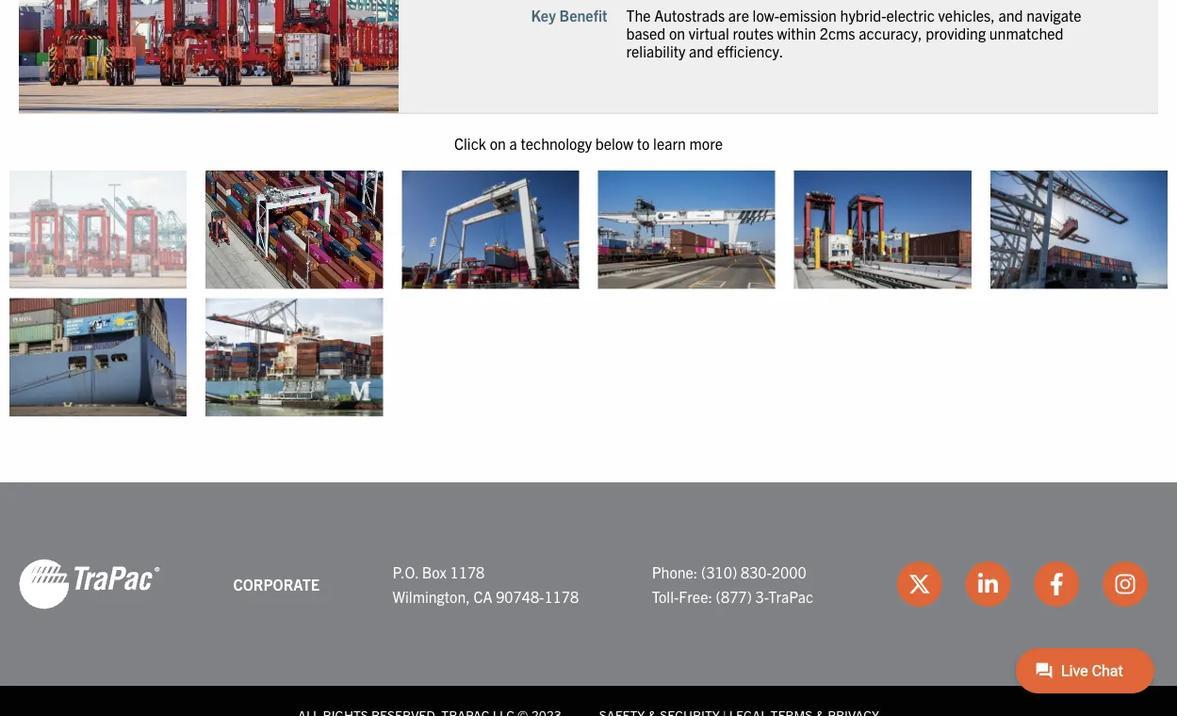 Task type: vqa. For each thing, say whether or not it's contained in the screenshot.
Access
no



Task type: describe. For each thing, give the bounding box(es) containing it.
1 vertical spatial on
[[490, 134, 506, 153]]

p.o.
[[393, 563, 419, 582]]

1 vertical spatial trapac los angeles automated straddle carrier image
[[9, 171, 187, 289]]

to
[[637, 134, 650, 153]]

emission
[[780, 6, 837, 24]]

trapac
[[769, 587, 814, 606]]

electric
[[887, 6, 935, 24]]

(877)
[[716, 587, 752, 606]]

0 horizontal spatial and
[[689, 42, 714, 61]]

more
[[690, 134, 723, 153]]

within
[[777, 24, 816, 43]]

ca
[[474, 587, 493, 606]]

based
[[626, 24, 666, 43]]

key
[[531, 6, 556, 24]]

corporate image
[[19, 559, 160, 611]]

below
[[596, 134, 634, 153]]

a
[[510, 134, 517, 153]]

hybrid-
[[841, 6, 887, 24]]

on inside the autostrads are low-emission hybrid-electric vehicles, and navigate based on virtual routes within 2cms accuracy, providing unmatched reliability and efficiency.
[[669, 24, 685, 43]]

toll-
[[652, 587, 679, 606]]

learn
[[653, 134, 686, 153]]

p.o. box 1178 wilmington, ca 90748-1178
[[393, 563, 579, 606]]

click
[[454, 134, 486, 153]]

key benefit
[[531, 6, 608, 24]]

1 vertical spatial 1178
[[544, 587, 579, 606]]

are
[[729, 6, 749, 24]]

technology
[[521, 134, 592, 153]]

(310)
[[701, 563, 737, 582]]

low-
[[753, 6, 780, 24]]

accuracy,
[[859, 24, 923, 43]]

efficiency.
[[717, 42, 784, 61]]

trapac los angeles automated radiation scanning image
[[794, 171, 972, 289]]



Task type: locate. For each thing, give the bounding box(es) containing it.
routes
[[733, 24, 774, 43]]

autostrads
[[654, 6, 725, 24]]

footer containing p.o. box 1178
[[0, 483, 1177, 716]]

0 horizontal spatial on
[[490, 134, 506, 153]]

benefit
[[559, 6, 608, 24]]

navigate
[[1027, 6, 1082, 24]]

on right based
[[669, 24, 685, 43]]

vehicles,
[[938, 6, 995, 24]]

830-
[[741, 563, 772, 582]]

the
[[626, 6, 651, 24]]

trapac los angeles automated straddle carrier image
[[19, 0, 399, 113], [9, 171, 187, 289]]

box
[[422, 563, 447, 582]]

on left a
[[490, 134, 506, 153]]

2cms
[[820, 24, 856, 43]]

0 vertical spatial on
[[669, 24, 685, 43]]

0 horizontal spatial 1178
[[450, 563, 485, 582]]

click on a technology below to learn more
[[454, 134, 723, 153]]

1178 right ca
[[544, 587, 579, 606]]

1 horizontal spatial 1178
[[544, 587, 579, 606]]

0 vertical spatial and
[[999, 6, 1023, 24]]

footer
[[0, 483, 1177, 716]]

phone: (310) 830-2000 toll-free: (877) 3-trapac
[[652, 563, 814, 606]]

wilmington,
[[393, 587, 470, 606]]

the autostrads are low-emission hybrid-electric vehicles, and navigate based on virtual routes within 2cms accuracy, providing unmatched reliability and efficiency.
[[626, 6, 1082, 61]]

0 vertical spatial trapac los angeles automated straddle carrier image
[[19, 0, 399, 113]]

free:
[[679, 587, 713, 606]]

1 horizontal spatial on
[[669, 24, 685, 43]]

1178
[[450, 563, 485, 582], [544, 587, 579, 606]]

phone:
[[652, 563, 698, 582]]

corporate
[[233, 575, 320, 594]]

1178 up ca
[[450, 563, 485, 582]]

virtual
[[689, 24, 729, 43]]

0 vertical spatial 1178
[[450, 563, 485, 582]]

1 horizontal spatial and
[[999, 6, 1023, 24]]

3-
[[756, 587, 769, 606]]

unmatched
[[990, 24, 1064, 43]]

on
[[669, 24, 685, 43], [490, 134, 506, 153]]

2000
[[772, 563, 807, 582]]

and
[[999, 6, 1023, 24], [689, 42, 714, 61]]

providing
[[926, 24, 986, 43]]

and down autostrads
[[689, 42, 714, 61]]

reliability
[[626, 42, 686, 61]]

and left navigate
[[999, 6, 1023, 24]]

1 vertical spatial and
[[689, 42, 714, 61]]

90748-
[[496, 587, 544, 606]]



